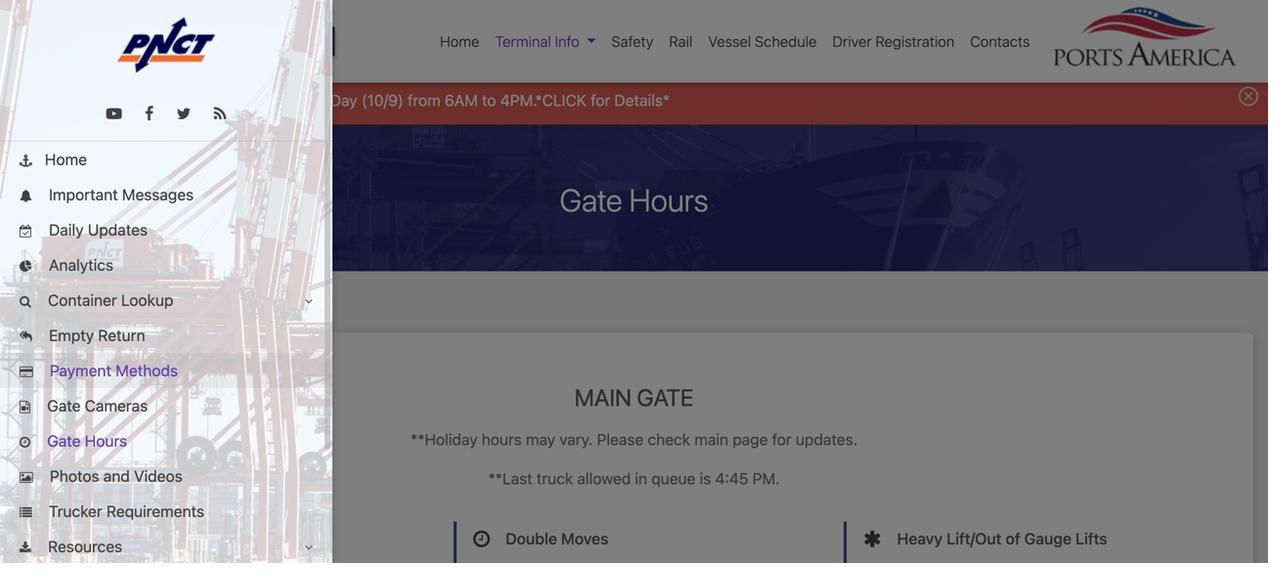 Task type: vqa. For each thing, say whether or not it's contained in the screenshot.
of
yes



Task type: locate. For each thing, give the bounding box(es) containing it.
list image
[[20, 507, 32, 520]]

photos and videos link
[[0, 459, 333, 494]]

2 vertical spatial home link
[[30, 300, 73, 319]]

home
[[440, 33, 480, 50], [45, 150, 87, 169], [30, 300, 73, 319]]

requirements
[[107, 502, 204, 521]]

of
[[1006, 530, 1021, 548]]

important messages link
[[0, 177, 333, 212]]

vary.
[[560, 430, 593, 449]]

pnct will be open on columbus day (10/9) from 6am to 4pm.*click for details* alert
[[0, 72, 1269, 125]]

daily updates link
[[0, 212, 333, 248]]

updates
[[88, 221, 148, 239]]

empty return
[[45, 326, 145, 345]]

for left the details*
[[591, 91, 611, 110]]

and
[[103, 467, 130, 486]]

for
[[591, 91, 611, 110], [773, 430, 792, 449]]

2 horizontal spatial hours
[[630, 182, 709, 219]]

6am
[[445, 91, 478, 110]]

hours
[[482, 430, 522, 449]]

0 vertical spatial hours
[[630, 182, 709, 219]]

rail
[[669, 33, 693, 50]]

home up 6am
[[440, 33, 480, 50]]

1 vertical spatial hours
[[130, 300, 173, 319]]

gate cameras
[[43, 397, 148, 415]]

payment
[[50, 361, 112, 380]]

home link
[[432, 22, 488, 60], [0, 142, 333, 177], [30, 300, 73, 319]]

schedule
[[755, 33, 817, 50]]

vessel schedule
[[709, 33, 817, 50]]

0 horizontal spatial for
[[591, 91, 611, 110]]

0 vertical spatial home link
[[432, 22, 488, 60]]

main
[[695, 430, 729, 449]]

twitter image
[[177, 106, 191, 122]]

(10/9)
[[362, 91, 404, 110]]

home up important
[[45, 150, 87, 169]]

pnct
[[99, 91, 140, 110]]

quick links link
[[20, 30, 109, 52]]

**holiday hours may vary. please check main page for updates.
[[411, 430, 858, 449]]

angle down image
[[305, 542, 313, 554]]

single
[[116, 530, 160, 548]]

empty
[[49, 326, 94, 345]]

links
[[62, 33, 97, 50]]

updates.
[[796, 430, 858, 449]]

payment methods
[[46, 361, 178, 380]]

pie chart image
[[20, 261, 32, 273]]

container lookup link
[[0, 283, 333, 318]]

gate cameras link
[[0, 388, 333, 424]]

0 vertical spatial for
[[591, 91, 611, 110]]

angle down image
[[305, 295, 313, 308]]

double
[[506, 530, 558, 548]]

home link up 6am
[[432, 22, 488, 60]]

analytics link
[[0, 248, 333, 283]]

for right the page
[[773, 430, 792, 449]]

1 vertical spatial home link
[[0, 142, 333, 177]]

4pm.*click
[[501, 91, 587, 110]]

home link up messages
[[0, 142, 333, 177]]

home up empty
[[30, 300, 73, 319]]

file movie o image
[[20, 402, 30, 414]]

**holiday
[[411, 430, 478, 449]]

quick
[[20, 33, 58, 50]]

close image
[[1239, 86, 1259, 106]]

clock o image
[[20, 437, 30, 449]]

check
[[648, 430, 691, 449]]

credit card image
[[20, 366, 33, 379]]

heavy lift/out of gauge lifts
[[898, 530, 1108, 548]]

2 vertical spatial home
[[30, 300, 73, 319]]

gate hours
[[560, 182, 709, 219], [93, 300, 173, 319], [43, 432, 127, 450]]

gate
[[560, 182, 623, 219], [93, 300, 126, 319], [637, 384, 694, 411], [47, 397, 81, 415], [47, 432, 81, 450]]

1 vertical spatial gate hours
[[93, 300, 173, 319]]

trucker requirements
[[45, 502, 204, 521]]

home link up empty
[[30, 300, 73, 319]]

0 vertical spatial gate hours
[[560, 182, 709, 219]]

**last truck allowed in queue is 4:45 pm.
[[489, 469, 780, 488]]

queue
[[652, 469, 696, 488]]

2 vertical spatial hours
[[85, 432, 127, 450]]

daily
[[49, 221, 84, 239]]

0 horizontal spatial hours
[[85, 432, 127, 450]]

important messages
[[45, 185, 194, 204]]

lift/out
[[947, 530, 1002, 548]]

4:45
[[716, 469, 749, 488]]

contacts
[[971, 33, 1031, 50]]

payment methods link
[[0, 353, 333, 388]]

safety link
[[604, 22, 662, 60]]

please
[[597, 430, 644, 449]]

1 horizontal spatial hours
[[130, 300, 173, 319]]

will
[[144, 91, 167, 110]]

trucker requirements link
[[0, 494, 333, 529]]

to
[[482, 91, 496, 110]]

1 horizontal spatial for
[[773, 430, 792, 449]]

home link for daily updates link
[[0, 142, 333, 177]]

home link for safety link
[[432, 22, 488, 60]]

hours
[[630, 182, 709, 219], [130, 300, 173, 319], [85, 432, 127, 450]]

rss image
[[214, 106, 226, 122]]



Task type: describe. For each thing, give the bounding box(es) containing it.
main
[[575, 384, 632, 411]]

anchor image
[[20, 155, 32, 168]]

daily updates
[[45, 221, 148, 239]]

quick links
[[20, 33, 97, 50]]

pnct will be open on columbus day (10/9) from 6am to 4pm.*click for details* link
[[99, 89, 670, 112]]

resources
[[44, 538, 122, 556]]

move
[[164, 530, 204, 548]]

calendar check o image
[[20, 225, 32, 238]]

in
[[635, 469, 648, 488]]

resources link
[[0, 529, 333, 563]]

lookup
[[121, 291, 174, 310]]

moves
[[561, 530, 609, 548]]

driver registration
[[833, 33, 955, 50]]

driver registration link
[[825, 22, 963, 60]]

container
[[48, 291, 117, 310]]

messages
[[122, 185, 194, 204]]

be
[[171, 91, 189, 110]]

page
[[733, 430, 768, 449]]

youtube play image
[[106, 106, 122, 122]]

cameras
[[85, 397, 148, 415]]

is
[[700, 469, 712, 488]]

hours inside gate hours link
[[85, 432, 127, 450]]

photos
[[50, 467, 99, 486]]

from
[[408, 91, 441, 110]]

gate hours link
[[0, 424, 333, 459]]

truck
[[537, 469, 573, 488]]

for inside alert
[[591, 91, 611, 110]]

pnct will be open on columbus day (10/9) from 6am to 4pm.*click for details*
[[99, 91, 670, 110]]

contacts link
[[963, 22, 1038, 60]]

delivery
[[260, 530, 319, 548]]

vessel schedule link
[[701, 22, 825, 60]]

main gate
[[575, 384, 694, 411]]

double moves
[[506, 530, 609, 548]]

important
[[49, 185, 118, 204]]

trucker
[[49, 502, 102, 521]]

1 vertical spatial for
[[773, 430, 792, 449]]

methods
[[116, 361, 178, 380]]

return
[[98, 326, 145, 345]]

single move import delivery
[[116, 530, 319, 548]]

1 vertical spatial home
[[45, 150, 87, 169]]

details*
[[615, 91, 670, 110]]

facebook image
[[145, 106, 154, 122]]

columbus
[[255, 91, 326, 110]]

analytics
[[45, 256, 113, 274]]

heavy
[[898, 530, 943, 548]]

on
[[233, 91, 251, 110]]

photos and videos
[[46, 467, 183, 486]]

download image
[[20, 542, 31, 555]]

2 vertical spatial gate hours
[[43, 432, 127, 450]]

allowed
[[577, 469, 631, 488]]

vessel
[[709, 33, 752, 50]]

0 vertical spatial home
[[440, 33, 480, 50]]

may
[[526, 430, 556, 449]]

reply all image
[[20, 331, 32, 344]]

bell image
[[20, 190, 32, 203]]

pm.
[[753, 469, 780, 488]]

rail link
[[662, 22, 701, 60]]

lifts
[[1076, 530, 1108, 548]]

safety
[[612, 33, 654, 50]]

import
[[208, 530, 256, 548]]

driver
[[833, 33, 872, 50]]

open
[[193, 91, 229, 110]]

day
[[330, 91, 358, 110]]

videos
[[134, 467, 183, 486]]

gauge
[[1025, 530, 1072, 548]]

search image
[[20, 296, 31, 308]]

photo image
[[20, 472, 33, 485]]

**last
[[489, 469, 533, 488]]

container lookup
[[44, 291, 174, 310]]

registration
[[876, 33, 955, 50]]



